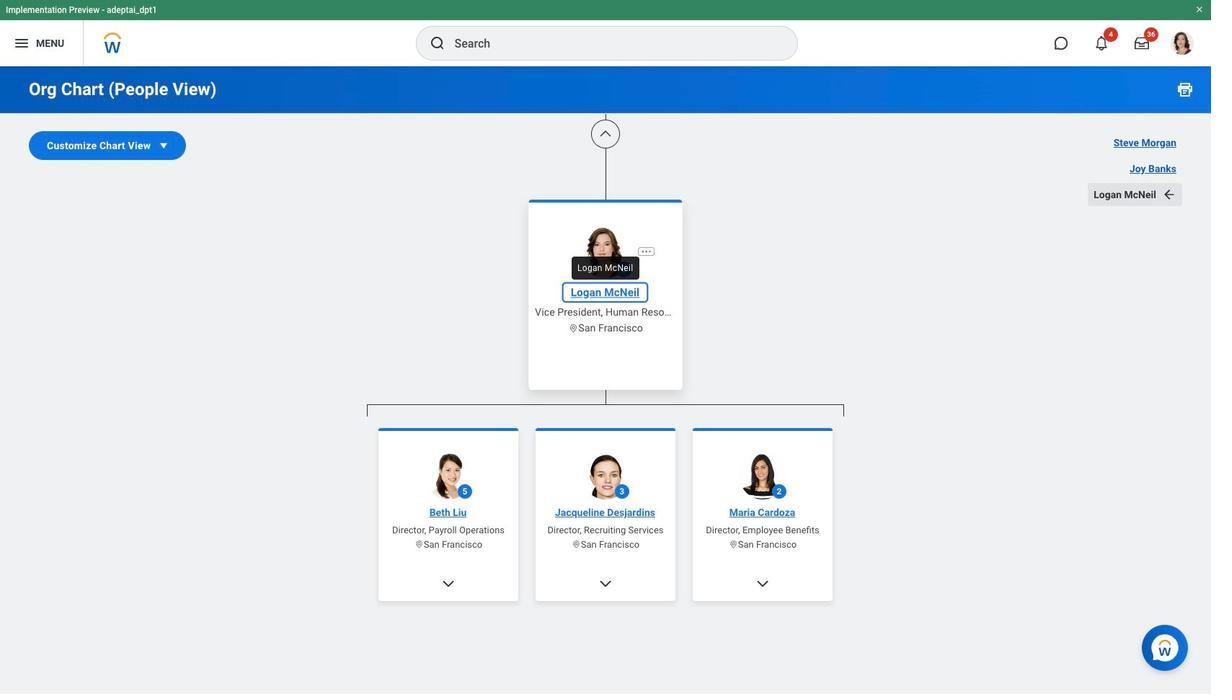 Task type: locate. For each thing, give the bounding box(es) containing it.
location image
[[568, 323, 579, 333], [572, 540, 581, 550]]

1 location image from the left
[[415, 540, 424, 550]]

location image
[[415, 540, 424, 550], [729, 540, 739, 550]]

2 horizontal spatial chevron down image
[[756, 577, 770, 591]]

location image inside 'logan mcneil, logan mcneil, 3 direct reports' element
[[572, 540, 581, 550]]

main content
[[0, 0, 1212, 695]]

tooltip
[[568, 252, 644, 284]]

location image for third chevron down image from right
[[415, 540, 424, 550]]

1 chevron down image from the left
[[441, 577, 456, 591]]

2 location image from the left
[[729, 540, 739, 550]]

search image
[[429, 35, 446, 52]]

Search Workday  search field
[[455, 27, 768, 59]]

banner
[[0, 0, 1212, 66]]

1 horizontal spatial location image
[[729, 540, 739, 550]]

print org chart image
[[1177, 81, 1195, 98]]

0 horizontal spatial chevron down image
[[441, 577, 456, 591]]

chevron up image
[[599, 127, 613, 141]]

1 horizontal spatial chevron down image
[[599, 577, 613, 591]]

close environment banner image
[[1196, 5, 1205, 14]]

0 horizontal spatial location image
[[415, 540, 424, 550]]

2 chevron down image from the left
[[599, 577, 613, 591]]

chevron down image
[[441, 577, 456, 591], [599, 577, 613, 591], [756, 577, 770, 591]]

caret down image
[[157, 139, 171, 153]]

logan mcneil, logan mcneil, 3 direct reports element
[[367, 417, 845, 695]]

justify image
[[13, 35, 30, 52]]

1 vertical spatial location image
[[572, 540, 581, 550]]



Task type: describe. For each thing, give the bounding box(es) containing it.
0 vertical spatial location image
[[568, 323, 579, 333]]

related actions image
[[641, 245, 653, 257]]

profile logan mcneil image
[[1172, 32, 1195, 58]]

3 chevron down image from the left
[[756, 577, 770, 591]]

inbox large image
[[1135, 36, 1150, 50]]

notifications large image
[[1095, 36, 1109, 50]]

location image for 1st chevron down image from right
[[729, 540, 739, 550]]

arrow left image
[[1163, 188, 1177, 202]]



Task type: vqa. For each thing, say whether or not it's contained in the screenshot.
"notifications large" 'ICON'
yes



